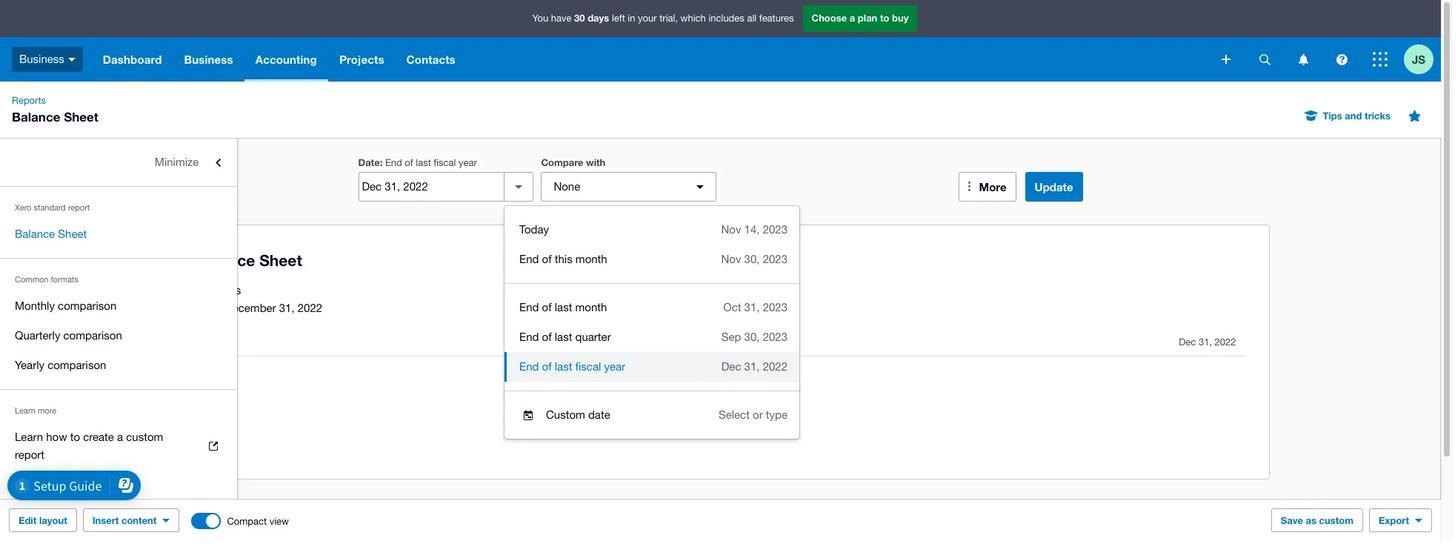 Task type: vqa. For each thing, say whether or not it's contained in the screenshot.
"Related reports"
no



Task type: describe. For each thing, give the bounding box(es) containing it.
comparison for monthly comparison
[[58, 299, 117, 312]]

14,
[[745, 223, 760, 236]]

reports balance sheet
[[12, 95, 98, 125]]

save as custom
[[1282, 514, 1354, 526]]

trial,
[[660, 13, 678, 24]]

nov 30, 2023
[[722, 253, 788, 265]]

xero standard report
[[15, 203, 90, 212]]

end of last fiscal year
[[520, 360, 626, 373]]

all
[[748, 13, 757, 24]]

compare
[[541, 156, 584, 168]]

update
[[1035, 180, 1074, 193]]

nothing to show here
[[668, 417, 774, 429]]

monthly comparison link
[[0, 291, 237, 321]]

accounting button
[[244, 37, 328, 82]]

common
[[15, 275, 49, 284]]

monthly comparison
[[15, 299, 117, 312]]

2022 inside the report output "element"
[[1215, 337, 1237, 348]]

balance sheet
[[15, 228, 87, 240]]

js
[[1413, 52, 1426, 66]]

navigation containing dashboard
[[92, 37, 1212, 82]]

js button
[[1405, 37, 1442, 82]]

quarterly comparison
[[15, 329, 122, 342]]

tips and tricks
[[1324, 110, 1391, 122]]

last for end of last month
[[555, 301, 573, 314]]

have
[[551, 13, 572, 24]]

save as custom button
[[1272, 509, 1364, 532]]

save
[[1282, 514, 1304, 526]]

balance inside reports balance sheet
[[12, 109, 60, 125]]

more button
[[959, 172, 1017, 202]]

1 vertical spatial balance
[[15, 228, 55, 240]]

create
[[83, 431, 114, 443]]

here
[[753, 417, 774, 429]]

month for end of last month
[[576, 301, 607, 314]]

oct 31, 2023
[[724, 301, 788, 314]]

xero
[[15, 203, 31, 212]]

last for end of last quarter
[[555, 331, 573, 343]]

contacts
[[407, 53, 456, 66]]

to inside the report output "element"
[[710, 417, 720, 429]]

fiscal inside 'list box'
[[576, 360, 601, 373]]

standard
[[34, 203, 66, 212]]

30, for sep
[[745, 331, 760, 343]]

dashboard
[[103, 53, 162, 66]]

none
[[554, 180, 581, 193]]

learn for learn how to create a custom report
[[15, 431, 43, 443]]

nov 14, 2023
[[722, 223, 788, 236]]

dec inside 'list box'
[[722, 360, 742, 373]]

of inside business as of december 31, 2022
[[212, 302, 222, 314]]

last inside date : end of last fiscal year
[[416, 157, 431, 168]]

features
[[760, 13, 794, 24]]

show
[[723, 417, 749, 429]]

view
[[270, 516, 289, 527]]

custom inside learn how to create a custom report
[[126, 431, 163, 443]]

30, for nov
[[745, 253, 760, 265]]

insert
[[92, 514, 119, 526]]

custom date
[[546, 408, 611, 421]]

with
[[586, 156, 606, 168]]

in
[[628, 13, 636, 24]]

sep 30, 2023
[[722, 331, 788, 343]]

remove from favorites image
[[1400, 101, 1430, 130]]

none button
[[541, 172, 717, 202]]

0 vertical spatial to
[[881, 12, 890, 24]]

Select end date field
[[359, 173, 504, 201]]

of inside date : end of last fiscal year
[[405, 157, 413, 168]]

sheet inside reports balance sheet
[[64, 109, 98, 125]]

comparison for yearly comparison
[[48, 359, 106, 371]]

this
[[555, 253, 573, 265]]

2022 inside business as of december 31, 2022
[[298, 302, 323, 314]]

more
[[980, 180, 1007, 193]]

nov for nov 14, 2023
[[722, 223, 742, 236]]

learn more
[[15, 406, 56, 415]]

date
[[589, 408, 611, 421]]

learn how to create a custom report link
[[0, 423, 237, 470]]

layout
[[39, 514, 67, 526]]

group containing today
[[505, 206, 800, 439]]

learn how to create a custom report
[[15, 431, 163, 461]]

nov for nov 30, 2023
[[722, 253, 742, 265]]

tips and tricks button
[[1297, 104, 1400, 128]]

how
[[46, 431, 67, 443]]

insert content
[[92, 514, 157, 526]]

end inside date : end of last fiscal year
[[385, 157, 402, 168]]

which
[[681, 13, 706, 24]]

end of last month
[[520, 301, 607, 314]]

business inside business as of december 31, 2022
[[196, 284, 241, 297]]

2023 for nov 30, 2023
[[763, 253, 788, 265]]

edit layout button
[[9, 509, 77, 532]]

contacts button
[[396, 37, 467, 82]]

of for end of last quarter
[[542, 331, 552, 343]]

end of this month
[[520, 253, 608, 265]]

choose
[[812, 12, 847, 24]]

as
[[196, 302, 209, 314]]

of for end of last fiscal year
[[542, 360, 552, 373]]

plan
[[858, 12, 878, 24]]

formats
[[51, 275, 79, 284]]

1 vertical spatial sheet
[[58, 228, 87, 240]]

end for end of this month
[[520, 253, 539, 265]]

content
[[122, 514, 157, 526]]

compact view
[[227, 516, 289, 527]]

projects
[[339, 53, 384, 66]]

list of convenience dates image
[[504, 172, 534, 202]]

your
[[638, 13, 657, 24]]

update button
[[1026, 172, 1083, 202]]

projects button
[[328, 37, 396, 82]]

oct
[[724, 301, 742, 314]]



Task type: locate. For each thing, give the bounding box(es) containing it.
a inside banner
[[850, 12, 856, 24]]

1 vertical spatial 30,
[[745, 331, 760, 343]]

2 30, from the top
[[745, 331, 760, 343]]

2023 down oct 31, 2023
[[763, 331, 788, 343]]

of right as
[[212, 302, 222, 314]]

yearly comparison
[[15, 359, 106, 371]]

2 nov from the top
[[722, 253, 742, 265]]

svg image
[[1374, 52, 1388, 67], [68, 58, 75, 61]]

1 horizontal spatial dec 31, 2022
[[1180, 337, 1237, 348]]

0 horizontal spatial custom
[[126, 431, 163, 443]]

end down end of last month
[[520, 331, 539, 343]]

report down learn more
[[15, 448, 44, 461]]

banner containing js
[[0, 0, 1442, 82]]

0 horizontal spatial business button
[[0, 37, 92, 82]]

2 vertical spatial comparison
[[48, 359, 106, 371]]

compact
[[227, 516, 267, 527]]

1 horizontal spatial svg image
[[1374, 52, 1388, 67]]

0 horizontal spatial dec 31, 2022
[[722, 360, 788, 373]]

1 vertical spatial dec
[[722, 360, 742, 373]]

year inside 'list box'
[[604, 360, 626, 373]]

report
[[68, 203, 90, 212], [15, 448, 44, 461]]

comparison down quarterly comparison
[[48, 359, 106, 371]]

month
[[576, 253, 608, 265], [576, 301, 607, 314]]

a
[[850, 12, 856, 24], [117, 431, 123, 443]]

0 horizontal spatial report
[[15, 448, 44, 461]]

and
[[1346, 110, 1363, 122]]

nov down nov 14, 2023
[[722, 253, 742, 265]]

a right create
[[117, 431, 123, 443]]

end up end of last quarter
[[520, 301, 539, 314]]

1 30, from the top
[[745, 253, 760, 265]]

30, right sep
[[745, 331, 760, 343]]

1 horizontal spatial custom
[[1320, 514, 1354, 526]]

2023 right 14,
[[763, 223, 788, 236]]

learn inside learn how to create a custom report
[[15, 431, 43, 443]]

30, down 14,
[[745, 253, 760, 265]]

end
[[385, 157, 402, 168], [520, 253, 539, 265], [520, 301, 539, 314], [520, 331, 539, 343], [520, 360, 539, 373]]

0 vertical spatial month
[[576, 253, 608, 265]]

type
[[766, 408, 788, 421]]

custom
[[126, 431, 163, 443], [1320, 514, 1354, 526]]

custom
[[546, 408, 585, 421]]

quarterly comparison link
[[0, 321, 237, 351]]

comparison for quarterly comparison
[[63, 329, 122, 342]]

4 2023 from the top
[[763, 331, 788, 343]]

1 month from the top
[[576, 253, 608, 265]]

tips
[[1324, 110, 1343, 122]]

month for end of this month
[[576, 253, 608, 265]]

export button
[[1370, 509, 1433, 532]]

2 horizontal spatial 2022
[[1215, 337, 1237, 348]]

end for end of last fiscal year
[[520, 360, 539, 373]]

fiscal down quarter on the left bottom of page
[[576, 360, 601, 373]]

2 horizontal spatial to
[[881, 12, 890, 24]]

svg image left 'js'
[[1374, 52, 1388, 67]]

0 horizontal spatial fiscal
[[434, 157, 456, 168]]

list box containing today
[[505, 206, 800, 439]]

2023 down nov 14, 2023
[[763, 253, 788, 265]]

reports
[[12, 95, 46, 106]]

0 horizontal spatial to
[[70, 431, 80, 443]]

1 horizontal spatial report
[[68, 203, 90, 212]]

monthly
[[15, 299, 55, 312]]

last down end of last month
[[555, 331, 573, 343]]

0 vertical spatial dec
[[1180, 337, 1197, 348]]

list box
[[505, 206, 800, 439]]

end of last quarter
[[520, 331, 611, 343]]

1 horizontal spatial fiscal
[[576, 360, 601, 373]]

of left this at the left top of page
[[542, 253, 552, 265]]

dec inside the report output "element"
[[1180, 337, 1197, 348]]

year down quarter on the left bottom of page
[[604, 360, 626, 373]]

svg image
[[1260, 54, 1271, 65], [1299, 54, 1309, 65], [1337, 54, 1348, 65], [1222, 55, 1231, 64]]

1 vertical spatial learn
[[15, 431, 43, 443]]

report output element
[[196, 329, 1246, 461]]

0 horizontal spatial svg image
[[68, 58, 75, 61]]

month up quarter on the left bottom of page
[[576, 301, 607, 314]]

sheet up minimize button
[[64, 109, 98, 125]]

learn for learn more
[[15, 406, 36, 415]]

2 2023 from the top
[[763, 253, 788, 265]]

2023 for sep 30, 2023
[[763, 331, 788, 343]]

last down end of last quarter
[[555, 360, 573, 373]]

quarterly
[[15, 329, 60, 342]]

2023 for nov 14, 2023
[[763, 223, 788, 236]]

Report title field
[[192, 244, 1240, 278]]

dashboard link
[[92, 37, 173, 82]]

custom inside button
[[1320, 514, 1354, 526]]

custom right 'as'
[[1320, 514, 1354, 526]]

nov left 14,
[[722, 223, 742, 236]]

compare with
[[541, 156, 606, 168]]

nov
[[722, 223, 742, 236], [722, 253, 742, 265]]

0 vertical spatial learn
[[15, 406, 36, 415]]

end right the :
[[385, 157, 402, 168]]

0 vertical spatial custom
[[126, 431, 163, 443]]

date
[[358, 156, 380, 168]]

balance down reports link
[[12, 109, 60, 125]]

report right 'standard'
[[68, 203, 90, 212]]

last up select end date field
[[416, 157, 431, 168]]

month right this at the left top of page
[[576, 253, 608, 265]]

yearly comparison link
[[0, 351, 237, 380]]

of down end of last month
[[542, 331, 552, 343]]

30,
[[745, 253, 760, 265], [745, 331, 760, 343]]

end for end of last month
[[520, 301, 539, 314]]

2023 up the sep 30, 2023
[[763, 301, 788, 314]]

dec 31, 2022 inside 'list box'
[[722, 360, 788, 373]]

year up select end date field
[[459, 157, 477, 168]]

today
[[520, 223, 549, 236]]

1 horizontal spatial a
[[850, 12, 856, 24]]

of for end of last month
[[542, 301, 552, 314]]

a inside learn how to create a custom report
[[117, 431, 123, 443]]

1 vertical spatial dec 31, 2022
[[722, 360, 788, 373]]

1 vertical spatial to
[[710, 417, 720, 429]]

or
[[753, 408, 763, 421]]

1 vertical spatial a
[[117, 431, 123, 443]]

end for end of last quarter
[[520, 331, 539, 343]]

buy
[[893, 12, 909, 24]]

1 horizontal spatial to
[[710, 417, 720, 429]]

tricks
[[1366, 110, 1391, 122]]

business as of december 31, 2022
[[196, 284, 323, 314]]

1 vertical spatial nov
[[722, 253, 742, 265]]

sep
[[722, 331, 742, 343]]

1 vertical spatial month
[[576, 301, 607, 314]]

last up end of last quarter
[[555, 301, 573, 314]]

0 vertical spatial balance
[[12, 109, 60, 125]]

1 vertical spatial fiscal
[[576, 360, 601, 373]]

1 horizontal spatial 2022
[[763, 360, 788, 373]]

of up end of last quarter
[[542, 301, 552, 314]]

fiscal up select end date field
[[434, 157, 456, 168]]

nothing
[[668, 417, 707, 429]]

1 nov from the top
[[722, 223, 742, 236]]

business button
[[0, 37, 92, 82], [173, 37, 244, 82]]

1 horizontal spatial business button
[[173, 37, 244, 82]]

3 2023 from the top
[[763, 301, 788, 314]]

end down end of last quarter
[[520, 360, 539, 373]]

you
[[533, 13, 549, 24]]

0 vertical spatial fiscal
[[434, 157, 456, 168]]

0 vertical spatial comparison
[[58, 299, 117, 312]]

svg image inside business popup button
[[68, 58, 75, 61]]

0 horizontal spatial a
[[117, 431, 123, 443]]

0 horizontal spatial 2022
[[298, 302, 323, 314]]

dec 31, 2022 inside the report output "element"
[[1180, 337, 1237, 348]]

select or type
[[719, 408, 788, 421]]

select
[[719, 408, 750, 421]]

edit
[[19, 514, 37, 526]]

choose a plan to buy
[[812, 12, 909, 24]]

learn left more
[[15, 406, 36, 415]]

2 vertical spatial 2022
[[763, 360, 788, 373]]

to left 'buy'
[[881, 12, 890, 24]]

0 vertical spatial year
[[459, 157, 477, 168]]

edit layout
[[19, 514, 67, 526]]

more
[[38, 406, 56, 415]]

year inside date : end of last fiscal year
[[459, 157, 477, 168]]

business
[[19, 52, 64, 65], [184, 53, 233, 66], [196, 284, 241, 297]]

business inside navigation
[[184, 53, 233, 66]]

2023 for oct 31, 2023
[[763, 301, 788, 314]]

31, inside business as of december 31, 2022
[[279, 302, 295, 314]]

banner
[[0, 0, 1442, 82]]

sheet down xero standard report
[[58, 228, 87, 240]]

of right the :
[[405, 157, 413, 168]]

0 vertical spatial nov
[[722, 223, 742, 236]]

0 vertical spatial 2022
[[298, 302, 323, 314]]

1 business button from the left
[[0, 37, 92, 82]]

balance down xero at left top
[[15, 228, 55, 240]]

2 vertical spatial to
[[70, 431, 80, 443]]

group
[[505, 206, 800, 439]]

1 horizontal spatial year
[[604, 360, 626, 373]]

learn down learn more
[[15, 431, 43, 443]]

as
[[1307, 514, 1317, 526]]

report inside learn how to create a custom report
[[15, 448, 44, 461]]

of for end of this month
[[542, 253, 552, 265]]

2022 inside 'list box'
[[763, 360, 788, 373]]

december
[[225, 302, 276, 314]]

export
[[1380, 514, 1410, 526]]

2 month from the top
[[576, 301, 607, 314]]

1 horizontal spatial dec
[[1180, 337, 1197, 348]]

0 vertical spatial 30,
[[745, 253, 760, 265]]

balance sheet link
[[0, 219, 237, 249]]

minimize button
[[0, 148, 237, 177]]

svg image up reports balance sheet
[[68, 58, 75, 61]]

end down today
[[520, 253, 539, 265]]

2023
[[763, 223, 788, 236], [763, 253, 788, 265], [763, 301, 788, 314], [763, 331, 788, 343]]

last for end of last fiscal year
[[555, 360, 573, 373]]

quarter
[[576, 331, 611, 343]]

1 vertical spatial 2022
[[1215, 337, 1237, 348]]

0 vertical spatial a
[[850, 12, 856, 24]]

:
[[380, 156, 383, 168]]

comparison down formats
[[58, 299, 117, 312]]

a left "plan"
[[850, 12, 856, 24]]

common formats
[[15, 275, 79, 284]]

0 vertical spatial sheet
[[64, 109, 98, 125]]

1 learn from the top
[[15, 406, 36, 415]]

1 vertical spatial report
[[15, 448, 44, 461]]

left
[[612, 13, 625, 24]]

of down end of last quarter
[[542, 360, 552, 373]]

0 vertical spatial report
[[68, 203, 90, 212]]

fiscal inside date : end of last fiscal year
[[434, 157, 456, 168]]

2 business button from the left
[[173, 37, 244, 82]]

1 vertical spatial comparison
[[63, 329, 122, 342]]

you have 30 days left in your trial, which includes all features
[[533, 12, 794, 24]]

1 vertical spatial year
[[604, 360, 626, 373]]

31, inside the report output "element"
[[1199, 337, 1213, 348]]

comparison down monthly comparison link
[[63, 329, 122, 342]]

2 learn from the top
[[15, 431, 43, 443]]

0 horizontal spatial dec
[[722, 360, 742, 373]]

1 vertical spatial custom
[[1320, 514, 1354, 526]]

to inside learn how to create a custom report
[[70, 431, 80, 443]]

0 horizontal spatial year
[[459, 157, 477, 168]]

balance
[[12, 109, 60, 125], [15, 228, 55, 240]]

accounting
[[256, 53, 317, 66]]

1 2023 from the top
[[763, 223, 788, 236]]

dec 31, 2022
[[1180, 337, 1237, 348], [722, 360, 788, 373]]

custom right create
[[126, 431, 163, 443]]

reports link
[[6, 93, 52, 108]]

to
[[881, 12, 890, 24], [710, 417, 720, 429], [70, 431, 80, 443]]

date : end of last fiscal year
[[358, 156, 477, 168]]

year
[[459, 157, 477, 168], [604, 360, 626, 373]]

sheet
[[64, 109, 98, 125], [58, 228, 87, 240]]

navigation
[[92, 37, 1212, 82]]

to left show
[[710, 417, 720, 429]]

0 vertical spatial dec 31, 2022
[[1180, 337, 1237, 348]]

days
[[588, 12, 610, 24]]

to right how
[[70, 431, 80, 443]]



